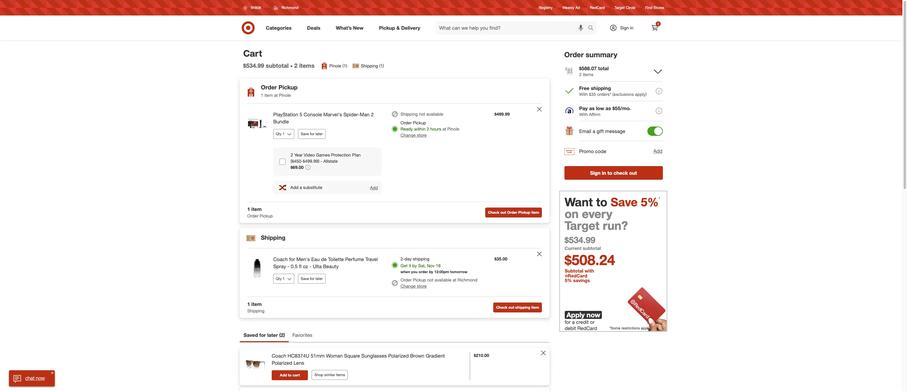Task type: describe. For each thing, give the bounding box(es) containing it.
$210.00
[[474, 353, 489, 358]]

0 horizontal spatial by
[[412, 263, 417, 268]]

list containing pinole (1)
[[321, 62, 384, 70]]

save for travel
[[301, 276, 309, 281]]

1 vertical spatial save
[[611, 195, 638, 209]]

item
[[401, 358, 409, 364]]

coach hc8374u 51mm woman square sunglasses polarized brown gradient polarized lens link
[[272, 352, 466, 367]]

weekly
[[562, 5, 574, 10]]

item inside order pickup 1 item at pinole
[[264, 93, 273, 98]]

chat now dialog
[[9, 370, 55, 387]]

lens
[[294, 360, 304, 366]]

order for order pickup 1 item at pinole
[[261, 84, 277, 91]]

redcard inside the apply now for a credit or debit redcard
[[577, 325, 597, 331]]

0 vertical spatial not
[[419, 111, 425, 117]]

coach for coach for men's eau de toilette perfume travel spray - 0.5 fl oz - ulta beauty
[[273, 256, 288, 262]]

email a gift message
[[579, 128, 625, 134]]

coach hc8374u 51mm woman square sunglasses polarized brown gradient polarized lens list item
[[240, 347, 550, 385]]

$499.99
[[494, 111, 510, 117]]

pickup inside order pickup 1 item at pinole
[[279, 84, 298, 91]]

change store button for order pickup
[[401, 283, 427, 289]]

email
[[579, 128, 591, 134]]

1 for playstation
[[247, 206, 250, 212]]

current
[[565, 245, 582, 251]]

substitute
[[303, 185, 322, 190]]

0 horizontal spatial items
[[299, 62, 315, 69]]

you
[[411, 270, 418, 274]]

(exclusions
[[613, 92, 634, 97]]

within
[[414, 126, 425, 132]]

(1) for shipping (1)
[[379, 63, 384, 69]]

playstation 5 console marvel&#39;s spider-man 2 bundle image
[[245, 111, 270, 136]]

want
[[565, 195, 593, 209]]

item removed from cart.
[[401, 358, 448, 364]]

$35.00
[[494, 256, 507, 262]]

affirm
[[589, 112, 601, 117]]

check
[[614, 170, 628, 176]]

chat
[[25, 375, 34, 381]]

coach for coach hc8374u 51mm woman square sunglasses polarized brown gradient polarized lens
[[272, 353, 286, 359]]

to inside sign in to check out button
[[608, 170, 612, 176]]

for down ulta
[[310, 276, 314, 281]]

1 inside order pickup 1 item at pinole
[[261, 93, 263, 98]]

pickup & delivery
[[379, 25, 420, 31]]

find stores link
[[645, 5, 664, 10]]

order
[[419, 270, 428, 274]]

to for cart
[[288, 373, 291, 377]]

want to save 5% *
[[565, 195, 660, 209]]

ulta
[[313, 263, 322, 270]]

hours
[[430, 126, 441, 132]]

2 year video games protection plan ($450-$499.99) - allstate
[[291, 152, 361, 164]]

at for order pickup not available at richmond change store
[[453, 277, 456, 283]]

2 inside playstation 5 console marvel's spider-man 2 bundle
[[371, 111, 374, 118]]

store inside order pickup not available at richmond change store
[[417, 284, 427, 289]]

promo
[[579, 148, 594, 154]]

to for save
[[596, 195, 608, 209]]

(1) for pinole (1)
[[342, 63, 347, 69]]

order for order summary
[[564, 50, 584, 59]]

at for order pickup 1 item at pinole
[[274, 93, 278, 98]]

de
[[321, 256, 327, 262]]

richmond inside dropdown button
[[281, 5, 298, 10]]

save for bundle
[[301, 131, 309, 136]]

1 horizontal spatial add button
[[653, 147, 663, 155]]

now for apply
[[587, 311, 600, 319]]

not inside order pickup not available at richmond change store
[[427, 277, 433, 283]]

what's new link
[[331, 21, 371, 35]]

pickup inside order pickup not available at richmond change store
[[413, 277, 426, 283]]

coach for men&#39;s eau de toilette perfume travel spray - 0.5 fl oz - ulta beauty image
[[245, 256, 270, 281]]

sign in to check out button
[[564, 166, 663, 180]]

1 horizontal spatial 5%
[[641, 195, 659, 209]]

later for marvel's
[[315, 131, 323, 136]]

apply now for a credit or debit redcard
[[565, 311, 600, 331]]

1 vertical spatial 5%
[[565, 278, 572, 284]]

games
[[316, 152, 330, 157]]

gift
[[597, 128, 604, 134]]

get
[[401, 263, 408, 268]]

find
[[645, 5, 652, 10]]

save for later for men's
[[301, 276, 323, 281]]

chat now button
[[9, 370, 55, 387]]

$35
[[589, 92, 596, 97]]

richmond inside order pickup not available at richmond change store
[[458, 277, 477, 283]]

plan
[[352, 152, 361, 157]]

woman
[[326, 353, 343, 359]]

apply now button
[[565, 311, 602, 319]]

eau
[[311, 256, 320, 262]]

1 for coach
[[247, 301, 250, 307]]

0 vertical spatial available
[[426, 111, 443, 117]]

check out order pickup item button
[[485, 208, 542, 217]]

in for sign in to check out
[[602, 170, 606, 176]]

allstate
[[323, 158, 338, 164]]

5% savings
[[565, 278, 590, 284]]

beauty
[[323, 263, 339, 270]]

weekly ad
[[562, 5, 580, 10]]

cart item ready to fulfill group for 1 item order pickup
[[240, 104, 549, 202]]

$55/mo.
[[613, 105, 631, 111]]

pay as low as $55/mo. with affirm
[[579, 105, 631, 117]]

pinole inside order pickup 1 item at pinole
[[279, 93, 291, 98]]

pinole (1)
[[329, 63, 347, 69]]

0.5
[[291, 263, 298, 270]]

2 vertical spatial later
[[267, 332, 278, 338]]

order summary
[[564, 50, 618, 59]]

1 horizontal spatial polarized
[[388, 353, 409, 359]]

it
[[409, 263, 411, 268]]

search button
[[585, 21, 600, 36]]

order pickup 1 item at pinole
[[261, 84, 298, 98]]

pay
[[579, 105, 588, 111]]

1 vertical spatial by
[[429, 270, 433, 274]]

1 as from the left
[[589, 105, 595, 111]]

favorites link
[[289, 329, 316, 342]]

oz
[[303, 263, 308, 270]]

2 inside 2 year video games protection plan ($450-$499.99) - allstate
[[291, 152, 293, 157]]

coach hc8374u 51mm woman square sunglasses polarized brown gradient polarized lens
[[272, 353, 445, 366]]

saved
[[244, 332, 258, 338]]

saved for later ( 2 )
[[244, 332, 285, 338]]

low
[[596, 105, 604, 111]]

playstation
[[273, 111, 298, 118]]

1 horizontal spatial -
[[309, 263, 311, 270]]

12:00pm
[[434, 270, 449, 274]]

out for playstation 5 console marvel's spider-man 2 bundle
[[500, 210, 506, 215]]

save for later button for men's
[[298, 274, 326, 284]]

run?
[[603, 218, 628, 233]]

change inside order pickup not available at richmond change store
[[401, 284, 416, 289]]

0 vertical spatial redcard
[[590, 5, 605, 10]]

pickup inside 1 item order pickup
[[260, 213, 273, 219]]

add to cart button
[[272, 370, 308, 380]]

with inside pay as low as $55/mo. with affirm
[[579, 112, 588, 117]]

save for later button for console
[[298, 129, 326, 139]]

order pickup not available at richmond change store
[[401, 277, 477, 289]]

brown
[[410, 353, 424, 359]]

2 right $534.99 subtotal
[[294, 62, 298, 69]]

gradient
[[426, 353, 445, 359]]

available inside order pickup not available at richmond change store
[[435, 277, 451, 283]]

What can we help you find? suggestions appear below search field
[[435, 21, 590, 35]]

shipping inside the free shipping with $35 orders* (exclusions apply)
[[591, 85, 611, 91]]

1 vertical spatial redcard
[[568, 273, 587, 279]]

94806
[[251, 5, 261, 10]]

2 inside order pickup ready within 2 hours at pinole change store
[[427, 126, 429, 132]]

free
[[579, 85, 590, 91]]

*some
[[609, 326, 620, 330]]

with
[[585, 268, 594, 274]]

items inside button
[[336, 373, 345, 377]]

not available radio
[[392, 280, 398, 286]]

sign in link
[[604, 21, 643, 35]]

protection
[[331, 152, 351, 157]]

now for chat
[[36, 375, 45, 381]]

delivery
[[401, 25, 420, 31]]

a inside the apply now for a credit or debit redcard
[[572, 319, 575, 325]]

subtotal
[[565, 268, 583, 274]]

check for coach for men's eau de toilette perfume travel spray - 0.5 fl oz - ulta beauty
[[496, 305, 507, 310]]



Task type: vqa. For each thing, say whether or not it's contained in the screenshot.
2nd the R from right
no



Task type: locate. For each thing, give the bounding box(es) containing it.
1 cart item ready to fulfill group from the top
[[240, 104, 549, 202]]

sign for sign in to check out
[[590, 170, 601, 176]]

now right chat
[[36, 375, 45, 381]]

$534.99 for $534.99 current subtotal $508.24
[[565, 234, 596, 245]]

a inside group
[[300, 185, 302, 190]]

subtotal inside $534.99 current subtotal $508.24
[[583, 245, 601, 251]]

2 as from the left
[[606, 105, 611, 111]]

order pickup ready within 2 hours at pinole change store
[[401, 120, 459, 138]]

sign
[[620, 25, 629, 30], [590, 170, 601, 176]]

0 vertical spatial to
[[608, 170, 612, 176]]

what's
[[336, 25, 352, 31]]

✕
[[51, 371, 53, 375]]

2 horizontal spatial pinole
[[447, 126, 459, 132]]

registry link
[[539, 5, 553, 10]]

order for order pickup not available at richmond change store
[[401, 277, 412, 283]]

1 inside 1 item shipping
[[247, 301, 250, 307]]

0 vertical spatial change
[[401, 132, 416, 138]]

1 vertical spatial $534.99
[[565, 234, 596, 245]]

0 vertical spatial out
[[629, 170, 637, 176]]

a left substitute
[[300, 185, 302, 190]]

2 right man
[[371, 111, 374, 118]]

bundle
[[273, 119, 289, 125]]

add for add a substitute
[[290, 185, 298, 190]]

similar
[[324, 373, 335, 377]]

for inside coach for men's eau de toilette perfume travel spray - 0.5 fl oz - ulta beauty
[[289, 256, 295, 262]]

sign for sign in
[[620, 25, 629, 30]]

later left (
[[267, 332, 278, 338]]

with inside the free shipping with $35 orders* (exclusions apply)
[[579, 92, 588, 97]]

ready
[[401, 126, 413, 132]]

2 horizontal spatial items
[[583, 72, 594, 77]]

1 vertical spatial available
[[435, 277, 451, 283]]

out for coach for men's eau de toilette perfume travel spray - 0.5 fl oz - ulta beauty
[[508, 305, 514, 310]]

removed
[[411, 358, 428, 364]]

items inside $588.07 total 2 items
[[583, 72, 594, 77]]

2 horizontal spatial -
[[321, 158, 322, 164]]

richmond up categories link
[[281, 5, 298, 10]]

restrictions
[[621, 326, 640, 330]]

2 left favorites
[[281, 332, 283, 338]]

2 horizontal spatial shipping
[[591, 85, 611, 91]]

store inside order pickup ready within 2 hours at pinole change store
[[417, 132, 427, 138]]

playstation 5 console marvel's spider-man 2 bundle
[[273, 111, 374, 125]]

1 horizontal spatial subtotal
[[583, 245, 601, 251]]

change store button down within
[[401, 132, 427, 138]]

✕ button
[[50, 370, 55, 375]]

- down games
[[321, 158, 322, 164]]

change store button down you
[[401, 283, 427, 289]]

circle
[[626, 5, 635, 10]]

a left credit on the right bottom of the page
[[572, 319, 575, 325]]

2-
[[401, 256, 405, 262]]

change down "ready"
[[401, 132, 416, 138]]

shipping inside button
[[515, 305, 530, 310]]

0 horizontal spatial polarized
[[272, 360, 292, 366]]

available up the hours
[[426, 111, 443, 117]]

0 horizontal spatial subtotal
[[266, 62, 289, 69]]

richmond button
[[270, 2, 302, 13]]

tomorrow
[[450, 270, 467, 274]]

in
[[630, 25, 633, 30], [602, 170, 606, 176]]

redcard
[[590, 5, 605, 10], [568, 273, 587, 279], [577, 325, 597, 331]]

1 horizontal spatial by
[[429, 270, 433, 274]]

now inside 'button'
[[36, 375, 45, 381]]

registry
[[539, 5, 553, 10]]

check out shipping item button
[[493, 303, 542, 312]]

1 save for later button from the top
[[298, 129, 326, 139]]

cart item ready to fulfill group for 1 item shipping
[[240, 249, 549, 297]]

0 horizontal spatial richmond
[[281, 5, 298, 10]]

None radio
[[392, 262, 398, 268]]

1 horizontal spatial shipping
[[515, 305, 530, 310]]

shipping inside 2-day shipping get it by sat, nov 18 when you order by 12:00pm tomorrow
[[413, 256, 429, 262]]

1 vertical spatial shipping
[[413, 256, 429, 262]]

1 vertical spatial save for later button
[[298, 274, 326, 284]]

shipping for shipping
[[261, 234, 285, 241]]

1 store from the top
[[417, 132, 427, 138]]

day
[[405, 256, 412, 262]]

1
[[261, 93, 263, 98], [247, 206, 250, 212], [247, 301, 250, 307]]

sunglasses
[[361, 353, 387, 359]]

0 vertical spatial add button
[[653, 147, 663, 155]]

$588.07 total 2 items
[[579, 65, 609, 77]]

- inside 2 year video games protection plan ($450-$499.99) - allstate
[[321, 158, 322, 164]]

1 horizontal spatial as
[[606, 105, 611, 111]]

$534.99 for $534.99 subtotal
[[243, 62, 264, 69]]

1 vertical spatial in
[[602, 170, 606, 176]]

1 vertical spatial a
[[300, 185, 302, 190]]

0 horizontal spatial (1)
[[342, 63, 347, 69]]

coach inside coach for men's eau de toilette perfume travel spray - 0.5 fl oz - ulta beauty
[[273, 256, 288, 262]]

target left circle at the right of page
[[615, 5, 625, 10]]

1 change store button from the top
[[401, 132, 427, 138]]

0 vertical spatial save
[[301, 131, 309, 136]]

sign in
[[620, 25, 633, 30]]

available down 12:00pm
[[435, 277, 451, 283]]

for right the saved
[[259, 332, 266, 338]]

0 vertical spatial change store button
[[401, 132, 427, 138]]

shipping for day
[[413, 256, 429, 262]]

1 horizontal spatial items
[[336, 373, 345, 377]]

0 horizontal spatial a
[[300, 185, 302, 190]]

coach hc8374u 51mm woman square sunglasses polarized brown gradient polarized lens image
[[243, 351, 268, 376]]

2 down stores
[[657, 22, 659, 26]]

5%
[[641, 195, 659, 209], [565, 278, 572, 284]]

2 vertical spatial items
[[336, 373, 345, 377]]

1 vertical spatial not
[[427, 277, 433, 283]]

$508.24
[[565, 251, 615, 269]]

0 vertical spatial save for later button
[[298, 129, 326, 139]]

with down the free on the right of page
[[579, 92, 588, 97]]

change store button for ready within 2 hours
[[401, 132, 427, 138]]

5
[[300, 111, 302, 118]]

at inside order pickup not available at richmond change store
[[453, 277, 456, 283]]

0 vertical spatial cart item ready to fulfill group
[[240, 104, 549, 202]]

from
[[429, 358, 438, 364]]

ad
[[575, 5, 580, 10]]

at right the hours
[[442, 126, 446, 132]]

target inside "on every target run?"
[[565, 218, 600, 233]]

later for eau
[[315, 276, 323, 281]]

men's
[[296, 256, 310, 262]]

at up playstation
[[274, 93, 278, 98]]

check out shipping item
[[496, 305, 539, 310]]

richmond down tomorrow
[[458, 277, 477, 283]]

1 vertical spatial 1
[[247, 206, 250, 212]]

pinole inside order pickup ready within 2 hours at pinole change store
[[447, 126, 459, 132]]

0 horizontal spatial pinole
[[279, 93, 291, 98]]

save
[[301, 131, 309, 136], [611, 195, 638, 209], [301, 276, 309, 281]]

1 horizontal spatial now
[[587, 311, 600, 319]]

apply
[[566, 311, 585, 319]]

2 save for later button from the top
[[298, 274, 326, 284]]

store down the order
[[417, 284, 427, 289]]

in down circle at the right of page
[[630, 25, 633, 30]]

save for later button down ulta
[[298, 274, 326, 284]]

credit
[[576, 319, 589, 325]]

2 vertical spatial at
[[453, 277, 456, 283]]

0 horizontal spatial target
[[565, 218, 600, 233]]

check out order pickup item
[[488, 210, 539, 215]]

change store button
[[401, 132, 427, 138], [401, 283, 427, 289]]

1 horizontal spatial out
[[508, 305, 514, 310]]

save for later
[[301, 131, 323, 136], [301, 276, 323, 281]]

0 horizontal spatial now
[[36, 375, 45, 381]]

2 inside $588.07 total 2 items
[[579, 72, 582, 77]]

2
[[657, 22, 659, 26], [294, 62, 298, 69], [579, 72, 582, 77], [371, 111, 374, 118], [427, 126, 429, 132], [291, 152, 293, 157], [281, 332, 283, 338]]

apply)
[[635, 92, 647, 97]]

shop similar items
[[314, 373, 345, 377]]

- left 0.5
[[287, 263, 289, 270]]

2 vertical spatial pinole
[[447, 126, 459, 132]]

(
[[279, 332, 281, 338]]

1 vertical spatial coach
[[272, 353, 286, 359]]

affirm image
[[564, 106, 574, 116], [565, 107, 574, 113]]

add for the rightmost add button
[[653, 148, 663, 154]]

1 vertical spatial to
[[596, 195, 608, 209]]

save for later down ulta
[[301, 276, 323, 281]]

0 vertical spatial pinole
[[329, 63, 341, 69]]

0 vertical spatial coach
[[273, 256, 288, 262]]

0 horizontal spatial $534.99
[[243, 62, 264, 69]]

shipping for shipping not available
[[401, 111, 418, 117]]

($450-
[[291, 158, 303, 164]]

free shipping with $35 orders* (exclusions apply)
[[579, 85, 647, 97]]

None radio
[[392, 111, 398, 117]]

marvel's
[[323, 111, 342, 118]]

later down playstation 5 console marvel's spider-man 2 bundle
[[315, 131, 323, 136]]

2 vertical spatial to
[[288, 373, 291, 377]]

order inside 1 item order pickup
[[247, 213, 258, 219]]

favorites
[[292, 332, 312, 338]]

coach left hc8374u
[[272, 353, 286, 359]]

for up 0.5
[[289, 256, 295, 262]]

at inside order pickup ready within 2 hours at pinole change store
[[442, 126, 446, 132]]

target inside target circle link
[[615, 5, 625, 10]]

add inside button
[[280, 373, 287, 377]]

order inside order pickup 1 item at pinole
[[261, 84, 277, 91]]

for down console
[[310, 131, 314, 136]]

0 vertical spatial richmond
[[281, 5, 298, 10]]

$534.99 inside $534.99 current subtotal $508.24
[[565, 234, 596, 245]]

)
[[283, 332, 285, 338]]

spider-
[[343, 111, 360, 118]]

0 horizontal spatial -
[[287, 263, 289, 270]]

2 change from the top
[[401, 284, 416, 289]]

1 horizontal spatial pinole
[[329, 63, 341, 69]]

now inside the apply now for a credit or debit redcard
[[587, 311, 600, 319]]

later down ulta
[[315, 276, 323, 281]]

polarized left brown
[[388, 353, 409, 359]]

0 horizontal spatial in
[[602, 170, 606, 176]]

2 vertical spatial redcard
[[577, 325, 597, 331]]

1 horizontal spatial richmond
[[458, 277, 477, 283]]

a for gift
[[593, 128, 595, 134]]

new
[[353, 25, 364, 31]]

2 save for later from the top
[[301, 276, 323, 281]]

0 vertical spatial with
[[579, 92, 588, 97]]

2 horizontal spatial out
[[629, 170, 637, 176]]

coach for men's eau de toilette perfume travel spray - 0.5 fl oz - ulta beauty link
[[273, 256, 382, 270]]

for left credit on the right bottom of the page
[[565, 319, 571, 325]]

as up affirm
[[589, 105, 595, 111]]

1 (1) from the left
[[342, 63, 347, 69]]

1 change from the top
[[401, 132, 416, 138]]

1 vertical spatial items
[[583, 72, 594, 77]]

travel
[[365, 256, 378, 262]]

not up within
[[419, 111, 425, 117]]

1 horizontal spatial (1)
[[379, 63, 384, 69]]

1 vertical spatial polarized
[[272, 360, 292, 366]]

2 horizontal spatial a
[[593, 128, 595, 134]]

playstation 5 console marvel's spider-man 2 bundle link
[[273, 111, 382, 125]]

with down 'pay'
[[579, 112, 588, 117]]

2 (1) from the left
[[379, 63, 384, 69]]

1 vertical spatial later
[[315, 276, 323, 281]]

1 item order pickup
[[247, 206, 273, 219]]

18
[[436, 263, 441, 268]]

in left 'check'
[[602, 170, 606, 176]]

0 vertical spatial 5%
[[641, 195, 659, 209]]

subtotal
[[266, 62, 289, 69], [583, 245, 601, 251]]

at inside order pickup 1 item at pinole
[[274, 93, 278, 98]]

sign in to check out
[[590, 170, 637, 176]]

1 vertical spatial store
[[417, 284, 427, 289]]

1 vertical spatial now
[[36, 375, 45, 381]]

add for add button within the cart item ready to fulfill group
[[370, 185, 378, 190]]

2 down $588.07
[[579, 72, 582, 77]]

$534.99 subtotal
[[243, 62, 289, 69]]

1 horizontal spatial a
[[572, 319, 575, 325]]

add button inside cart item ready to fulfill group
[[370, 185, 378, 190]]

2 vertical spatial shipping
[[515, 305, 530, 310]]

cart item ready to fulfill group
[[240, 104, 549, 202], [240, 249, 549, 297]]

1 vertical spatial change store button
[[401, 283, 427, 289]]

save for later down console
[[301, 131, 323, 136]]

1 vertical spatial sign
[[590, 170, 601, 176]]

1 inside 1 item order pickup
[[247, 206, 250, 212]]

target down want
[[565, 218, 600, 233]]

by down nov
[[429, 270, 433, 274]]

for
[[310, 131, 314, 136], [289, 256, 295, 262], [310, 276, 314, 281], [565, 319, 571, 325], [259, 332, 266, 338]]

add button
[[653, 147, 663, 155], [370, 185, 378, 190]]

cart
[[243, 48, 262, 59]]

2 vertical spatial out
[[508, 305, 514, 310]]

redcard link
[[590, 5, 605, 10]]

0 vertical spatial $534.99
[[243, 62, 264, 69]]

- right oz
[[309, 263, 311, 270]]

1 vertical spatial at
[[442, 126, 446, 132]]

by right it
[[412, 263, 417, 268]]

list
[[321, 62, 384, 70]]

shipping for out
[[515, 305, 530, 310]]

cart item ready to fulfill group containing playstation 5 console marvel's spider-man 2 bundle
[[240, 104, 549, 202]]

store down within
[[417, 132, 427, 138]]

polarized up add to cart
[[272, 360, 292, 366]]

for inside the apply now for a credit or debit redcard
[[565, 319, 571, 325]]

add for add to cart
[[280, 373, 287, 377]]

0 horizontal spatial add button
[[370, 185, 378, 190]]

order for order pickup ready within 2 hours at pinole change store
[[401, 120, 412, 125]]

fl
[[299, 263, 302, 270]]

subtotal with
[[565, 268, 595, 274]]

1 save for later from the top
[[301, 131, 323, 136]]

2 left year
[[291, 152, 293, 157]]

1 vertical spatial add button
[[370, 185, 378, 190]]

to left 'check'
[[608, 170, 612, 176]]

target
[[615, 5, 625, 10], [565, 218, 600, 233]]

0 horizontal spatial out
[[500, 210, 506, 215]]

save down oz
[[301, 276, 309, 281]]

Store pickup radio
[[392, 126, 398, 132]]

&
[[396, 25, 400, 31]]

shipping for shipping (1)
[[361, 63, 378, 69]]

in for sign in
[[630, 25, 633, 30]]

item inside 1 item order pickup
[[251, 206, 262, 212]]

sign inside button
[[590, 170, 601, 176]]

cart
[[293, 373, 300, 377]]

2 vertical spatial save
[[301, 276, 309, 281]]

coach up spray
[[273, 256, 288, 262]]

sign down target circle link on the right
[[620, 25, 629, 30]]

code
[[595, 148, 606, 154]]

cart item ready to fulfill group containing coach for men's eau de toilette perfume travel spray - 0.5 fl oz - ulta beauty
[[240, 249, 549, 297]]

$69.00
[[291, 165, 304, 170]]

$534.99 down the cart
[[243, 62, 264, 69]]

pickup inside order pickup ready within 2 hours at pinole change store
[[413, 120, 426, 125]]

deals link
[[302, 21, 328, 35]]

to right want
[[596, 195, 608, 209]]

categories link
[[261, 21, 299, 35]]

2 with from the top
[[579, 112, 588, 117]]

2 store from the top
[[417, 284, 427, 289]]

shipping not available
[[401, 111, 443, 117]]

0 horizontal spatial shipping
[[413, 256, 429, 262]]

a left gift
[[593, 128, 595, 134]]

1 vertical spatial richmond
[[458, 277, 477, 283]]

1 vertical spatial change
[[401, 284, 416, 289]]

sign down "promo code"
[[590, 170, 601, 176]]

store
[[417, 132, 427, 138], [417, 284, 427, 289]]

0 vertical spatial subtotal
[[266, 62, 289, 69]]

change inside order pickup ready within 2 hours at pinole change store
[[401, 132, 416, 138]]

save up run?
[[611, 195, 638, 209]]

coach inside coach hc8374u 51mm woman square sunglasses polarized brown gradient polarized lens
[[272, 353, 286, 359]]

to inside add to cart button
[[288, 373, 291, 377]]

0 vertical spatial now
[[587, 311, 600, 319]]

in inside button
[[602, 170, 606, 176]]

1 vertical spatial pinole
[[279, 93, 291, 98]]

0 vertical spatial a
[[593, 128, 595, 134]]

as right low on the right top of the page
[[606, 105, 611, 111]]

to left cart at bottom left
[[288, 373, 291, 377]]

1 vertical spatial save for later
[[301, 276, 323, 281]]

now right "apply"
[[587, 311, 600, 319]]

$534.99 up $508.24
[[565, 234, 596, 245]]

or
[[590, 319, 595, 325]]

-
[[321, 158, 322, 164], [287, 263, 289, 270], [309, 263, 311, 270]]

$534.99
[[243, 62, 264, 69], [565, 234, 596, 245]]

not down the order
[[427, 277, 433, 283]]

0 vertical spatial sign
[[620, 25, 629, 30]]

2 change store button from the top
[[401, 283, 427, 289]]

change right not available option
[[401, 284, 416, 289]]

apply.
[[641, 326, 650, 330]]

0 vertical spatial check
[[488, 210, 499, 215]]

item inside 1 item shipping
[[251, 301, 262, 307]]

2 left the hours
[[427, 126, 429, 132]]

square
[[344, 353, 360, 359]]

order inside order pickup not available at richmond change store
[[401, 277, 412, 283]]

check for playstation 5 console marvel's spider-man 2 bundle
[[488, 210, 499, 215]]

save down 5
[[301, 131, 309, 136]]

orders*
[[597, 92, 611, 97]]

0 vertical spatial store
[[417, 132, 427, 138]]

at down tomorrow
[[453, 277, 456, 283]]

order inside button
[[507, 210, 517, 215]]

0 vertical spatial target
[[615, 5, 625, 10]]

find stores
[[645, 5, 664, 10]]

pickup inside button
[[518, 210, 530, 215]]

Service plan checkbox
[[279, 159, 286, 165]]

2 cart item ready to fulfill group from the top
[[240, 249, 549, 297]]

1 with from the top
[[579, 92, 588, 97]]

order inside order pickup ready within 2 hours at pinole change store
[[401, 120, 412, 125]]

0 vertical spatial shipping
[[591, 85, 611, 91]]

0 horizontal spatial at
[[274, 93, 278, 98]]

a for substitute
[[300, 185, 302, 190]]

man
[[360, 111, 370, 118]]

0 vertical spatial items
[[299, 62, 315, 69]]

save for later button down console
[[298, 129, 326, 139]]

2 vertical spatial 1
[[247, 301, 250, 307]]

subtotal up order pickup 1 item at pinole
[[266, 62, 289, 69]]

1 vertical spatial with
[[579, 112, 588, 117]]

check
[[488, 210, 499, 215], [496, 305, 507, 310]]

save for later for console
[[301, 131, 323, 136]]

subtotal right current
[[583, 245, 601, 251]]

with
[[579, 92, 588, 97], [579, 112, 588, 117]]

1 horizontal spatial target
[[615, 5, 625, 10]]

0 vertical spatial save for later
[[301, 131, 323, 136]]



